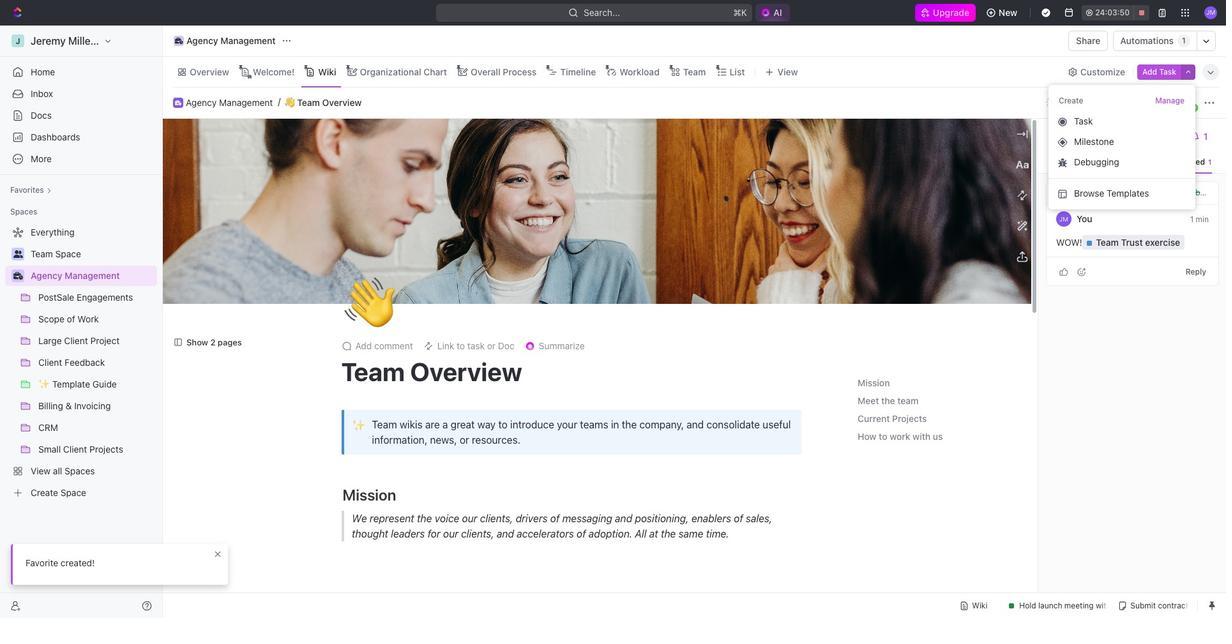 Task type: describe. For each thing, give the bounding box(es) containing it.
by
[[1104, 188, 1113, 197]]

show 2 pages
[[187, 337, 242, 347]]

add for add comment
[[355, 341, 372, 352]]

enablers
[[691, 513, 731, 525]]

1 vertical spatial team
[[407, 591, 443, 609]]

docs
[[31, 110, 52, 121]]

0 vertical spatial agency management link
[[171, 33, 279, 49]]

1 min
[[1190, 214, 1209, 224]]

team link
[[681, 63, 706, 81]]

assigned to
[[1134, 188, 1177, 197]]

✨
[[352, 418, 365, 432]]

dashboards
[[31, 132, 80, 142]]

assigned to me
[[1093, 157, 1151, 167]]

or
[[460, 435, 469, 446]]

to for how to work with us
[[879, 431, 888, 442]]

team for team overview
[[341, 357, 405, 387]]

current projects
[[858, 414, 927, 424]]

task inside add task button
[[1160, 67, 1177, 76]]

0 horizontal spatial mission
[[343, 486, 396, 504]]

manage
[[1156, 95, 1185, 105]]

home link
[[5, 62, 157, 82]]

to for assigned to
[[1170, 188, 1177, 197]]

search...
[[584, 7, 620, 18]]

agency management link for the business time icon within the agency management tree
[[31, 266, 155, 286]]

new
[[999, 7, 1018, 18]]

0 vertical spatial our
[[462, 513, 477, 525]]

assigned for assigned to
[[1134, 188, 1168, 197]]

0 horizontal spatial our
[[443, 528, 458, 540]]

you
[[1077, 213, 1093, 224]]

1 horizontal spatial mission
[[858, 378, 890, 389]]

comment
[[374, 341, 413, 352]]

management for the business time icon to the middle
[[219, 97, 273, 108]]

consolidate
[[707, 419, 760, 431]]

docs link
[[5, 105, 157, 126]]

0 horizontal spatial of
[[550, 513, 559, 525]]

open
[[1054, 157, 1074, 167]]

your
[[557, 419, 577, 431]]

agency management tree
[[5, 222, 157, 503]]

work
[[890, 431, 911, 442]]

organizational
[[360, 66, 421, 77]]

wikis
[[400, 419, 423, 431]]

trust
[[1121, 237, 1143, 248]]

0 vertical spatial team
[[898, 396, 919, 406]]

reply
[[1186, 267, 1207, 276]]

accelerators
[[517, 528, 574, 540]]

1 vertical spatial business time image
[[175, 100, 181, 105]]

comments
[[1049, 130, 1106, 143]]

in
[[611, 419, 619, 431]]

resolved for resolved
[[1171, 157, 1205, 167]]

list
[[730, 66, 745, 77]]

1 horizontal spatial of
[[576, 528, 586, 540]]

show
[[187, 337, 208, 347]]

workload link
[[617, 63, 660, 81]]

customize button
[[1064, 63, 1129, 81]]

same
[[678, 528, 703, 540]]

min
[[1196, 214, 1209, 224]]

us
[[933, 431, 943, 442]]

favorites
[[10, 185, 44, 195]]

automations
[[1121, 35, 1174, 46]]

task inside task button
[[1074, 116, 1093, 127]]

chart
[[424, 66, 447, 77]]

and inside the team wikis are a great way to introduce your teams in the company, and consolidate useful information, news, or resources.
[[687, 419, 704, 431]]

organizational chart
[[360, 66, 447, 77]]

milestone button
[[1054, 132, 1191, 152]]

how to work with us
[[858, 431, 943, 442]]

jm
[[1060, 215, 1069, 223]]

1 vertical spatial meet
[[343, 591, 378, 609]]

upgrade
[[933, 7, 970, 18]]

bug image
[[1058, 158, 1067, 167]]

share
[[1076, 35, 1101, 46]]

sales,
[[746, 513, 772, 525]]

browse templates
[[1074, 188, 1150, 199]]

team for team wikis are a great way to introduce your teams in the company, and consolidate useful information, news, or resources.
[[372, 419, 397, 431]]

positioning,
[[635, 513, 689, 525]]

create
[[1059, 95, 1084, 105]]

share button
[[1069, 31, 1109, 51]]

at
[[649, 528, 658, 540]]

add for add task
[[1143, 67, 1158, 76]]

messaging
[[562, 513, 612, 525]]

overall
[[471, 66, 501, 77]]

add task
[[1143, 67, 1177, 76]]

business time image inside agency management tree
[[13, 272, 23, 280]]

with
[[913, 431, 931, 442]]

team for team trust exercise
[[1096, 237, 1119, 248]]

for
[[427, 528, 440, 540]]

wow!
[[1057, 237, 1083, 248]]

milestone
[[1074, 136, 1114, 147]]

reply button
[[1181, 264, 1212, 279]]

list link
[[727, 63, 745, 81]]

⌘k
[[734, 7, 748, 18]]

team overview
[[341, 357, 522, 387]]



Task type: vqa. For each thing, say whether or not it's contained in the screenshot.
to associated with Assigned to
yes



Task type: locate. For each thing, give the bounding box(es) containing it.
Resolved by Jeremy Miller checkbox
[[1057, 188, 1067, 198]]

of down messaging
[[576, 528, 586, 540]]

we
[[352, 513, 367, 525]]

0 horizontal spatial add
[[355, 341, 372, 352]]

1 vertical spatial meet the team
[[343, 591, 443, 609]]

resources.
[[472, 435, 521, 446]]

1 vertical spatial 1
[[1190, 214, 1194, 224]]

organizational chart link
[[357, 63, 447, 81]]

2 horizontal spatial and
[[687, 419, 704, 431]]

2 horizontal spatial overview
[[410, 357, 522, 387]]

2 vertical spatial overview
[[410, 357, 522, 387]]

time.
[[706, 528, 729, 540]]

1 vertical spatial agency management
[[186, 97, 273, 108]]

mission up current
[[858, 378, 890, 389]]

wiki link
[[316, 63, 336, 81]]

0 vertical spatial management
[[221, 35, 276, 46]]

1 horizontal spatial assigned
[[1134, 188, 1168, 197]]

2
[[210, 337, 216, 347]]

0 vertical spatial mission
[[858, 378, 890, 389]]

dashboards link
[[5, 127, 157, 148]]

1 vertical spatial our
[[443, 528, 458, 540]]

0 horizontal spatial meet the team
[[343, 591, 443, 609]]

0 horizontal spatial assigned
[[1093, 157, 1128, 167]]

overview left welcome! link
[[190, 66, 229, 77]]

resolved for resolved by jeremy miller
[[1069, 188, 1102, 197]]

of left sales,
[[734, 513, 743, 525]]

home
[[31, 66, 55, 77]]

overall process
[[471, 66, 537, 77]]

workload
[[620, 66, 660, 77]]

overview inside overview link
[[190, 66, 229, 77]]

1 horizontal spatial meet the team
[[858, 396, 919, 406]]

browse
[[1074, 188, 1105, 199]]

are
[[425, 419, 440, 431]]

agency management link for the business time icon to the middle
[[186, 97, 273, 108]]

timeline
[[560, 66, 596, 77]]

2 vertical spatial agency management
[[31, 270, 120, 281]]

1 for 1 min
[[1190, 214, 1194, 224]]

our right voice
[[462, 513, 477, 525]]

1 vertical spatial resolved
[[1069, 188, 1102, 197]]

0 horizontal spatial task
[[1074, 116, 1093, 127]]

wiki
[[318, 66, 336, 77]]

0 vertical spatial meet
[[858, 396, 879, 406]]

0 vertical spatial meet the team
[[858, 396, 919, 406]]

0 vertical spatial business time image
[[175, 38, 183, 44]]

add down automations
[[1143, 67, 1158, 76]]

1 vertical spatial mission
[[343, 486, 396, 504]]

1 vertical spatial agency
[[186, 97, 217, 108]]

company,
[[640, 419, 684, 431]]

miller
[[1144, 188, 1163, 197]]

1 vertical spatial task
[[1074, 116, 1093, 127]]

1 right automations
[[1182, 36, 1186, 45]]

clients, right for
[[461, 528, 494, 540]]

business time image
[[175, 38, 183, 44], [175, 100, 181, 105], [13, 272, 23, 280]]

browse templates button
[[1054, 184, 1191, 204]]

to left me
[[1130, 157, 1138, 167]]

to right "way"
[[498, 419, 508, 431]]

0 vertical spatial agency
[[187, 35, 218, 46]]

24:03:50
[[1096, 8, 1130, 17]]

1 horizontal spatial resolved
[[1171, 157, 1205, 167]]

overview link
[[187, 63, 229, 81]]

agency
[[187, 35, 218, 46], [186, 97, 217, 108], [31, 270, 62, 281]]

to right how
[[879, 431, 888, 442]]

management for the business time icon within the agency management tree
[[65, 270, 120, 281]]

agency management link inside tree
[[31, 266, 155, 286]]

of up the accelerators
[[550, 513, 559, 525]]

jeremy
[[1115, 188, 1142, 197]]

1 horizontal spatial meet
[[858, 396, 879, 406]]

leaders
[[391, 528, 425, 540]]

drivers
[[516, 513, 547, 525]]

resolved left by
[[1069, 188, 1102, 197]]

team left list link
[[683, 66, 706, 77]]

created!
[[61, 558, 95, 568]]

thought
[[352, 528, 388, 540]]

current
[[858, 414, 890, 424]]

inbox link
[[5, 84, 157, 104]]

to for assigned to me
[[1130, 157, 1138, 167]]

represent
[[369, 513, 414, 525]]

agency management for the business time icon to the middle's agency management link
[[186, 97, 273, 108]]

1 horizontal spatial 1
[[1190, 214, 1194, 224]]

manage button
[[1155, 95, 1186, 106]]

pages
[[218, 337, 242, 347]]

favorite
[[26, 558, 58, 568]]

spaces
[[10, 207, 37, 217]]

team up information,
[[372, 419, 397, 431]]

to right miller
[[1170, 188, 1177, 197]]

team right 👋
[[297, 97, 320, 108]]

to inside the team wikis are a great way to introduce your teams in the company, and consolidate useful information, news, or resources.
[[498, 419, 508, 431]]

0 vertical spatial assigned
[[1093, 157, 1128, 167]]

1 vertical spatial overview
[[322, 97, 362, 108]]

0 vertical spatial agency management
[[187, 35, 276, 46]]

add inside button
[[1143, 67, 1158, 76]]

mission up we
[[343, 486, 396, 504]]

a
[[443, 419, 448, 431]]

task up manage
[[1160, 67, 1177, 76]]

2 vertical spatial management
[[65, 270, 120, 281]]

management inside tree
[[65, 270, 120, 281]]

and left the accelerators
[[497, 528, 514, 540]]

our
[[462, 513, 477, 525], [443, 528, 458, 540]]

and up 'adoption.'
[[615, 513, 632, 525]]

agency management inside tree
[[31, 270, 120, 281]]

assigned for assigned to me
[[1093, 157, 1128, 167]]

add left comment
[[355, 341, 372, 352]]

1 horizontal spatial add
[[1143, 67, 1158, 76]]

how
[[858, 431, 877, 442]]

resolved
[[1171, 157, 1205, 167], [1069, 188, 1102, 197]]

management
[[221, 35, 276, 46], [219, 97, 273, 108], [65, 270, 120, 281]]

great
[[451, 419, 475, 431]]

1 vertical spatial assigned
[[1134, 188, 1168, 197]]

team inside the team wikis are a great way to introduce your teams in the company, and consolidate useful information, news, or resources.
[[372, 419, 397, 431]]

clients, left drivers
[[480, 513, 513, 525]]

0 vertical spatial task
[[1160, 67, 1177, 76]]

agency inside tree
[[31, 270, 62, 281]]

exercise
[[1146, 237, 1181, 248]]

resolved right me
[[1171, 157, 1205, 167]]

add comment
[[355, 341, 413, 352]]

1 horizontal spatial team
[[898, 396, 919, 406]]

0 vertical spatial clients,
[[480, 513, 513, 525]]

overall process link
[[468, 63, 537, 81]]

1 vertical spatial management
[[219, 97, 273, 108]]

1 left the min
[[1190, 214, 1194, 224]]

debugging button
[[1054, 152, 1191, 173]]

teams
[[580, 419, 609, 431]]

task
[[1160, 67, 1177, 76], [1074, 116, 1093, 127]]

team down add comment
[[341, 357, 405, 387]]

favorites button
[[5, 183, 57, 198]]

favorite created!
[[26, 558, 95, 568]]

new button
[[981, 3, 1025, 23]]

1 vertical spatial agency management link
[[186, 97, 273, 108]]

overview up great
[[410, 357, 522, 387]]

24:03:50 button
[[1082, 5, 1150, 20]]

2 vertical spatial agency
[[31, 270, 62, 281]]

2 vertical spatial agency management link
[[31, 266, 155, 286]]

debugging
[[1074, 157, 1120, 168]]

2 vertical spatial business time image
[[13, 272, 23, 280]]

0 horizontal spatial resolved
[[1069, 188, 1102, 197]]

agency management
[[187, 35, 276, 46], [186, 97, 273, 108], [31, 270, 120, 281]]

0 vertical spatial 1
[[1182, 36, 1186, 45]]

task up comments
[[1074, 116, 1093, 127]]

0 vertical spatial overview
[[190, 66, 229, 77]]

welcome! link
[[250, 63, 295, 81]]

0 vertical spatial add
[[1143, 67, 1158, 76]]

and right company,
[[687, 419, 704, 431]]

2 vertical spatial and
[[497, 528, 514, 540]]

team
[[683, 66, 706, 77], [297, 97, 320, 108], [1096, 237, 1119, 248], [341, 357, 405, 387], [372, 419, 397, 431]]

1 horizontal spatial our
[[462, 513, 477, 525]]

1 horizontal spatial task
[[1160, 67, 1177, 76]]

all
[[635, 528, 646, 540]]

add
[[1143, 67, 1158, 76], [355, 341, 372, 352]]

we represent the voice our clients, drivers of messaging and positioning, enablers of sales, thought leaders for our clients, and accelerators of adoption. all at the same time.
[[352, 513, 775, 540]]

agency management for agency management link within the tree
[[31, 270, 120, 281]]

to
[[1130, 157, 1138, 167], [1170, 188, 1177, 197], [498, 419, 508, 431], [879, 431, 888, 442]]

0 vertical spatial and
[[687, 419, 704, 431]]

useful
[[763, 419, 791, 431]]

projects
[[892, 414, 927, 424]]

team
[[898, 396, 919, 406], [407, 591, 443, 609]]

1 vertical spatial add
[[355, 341, 372, 352]]

1 horizontal spatial and
[[615, 513, 632, 525]]

resolved by jeremy miller
[[1069, 188, 1163, 197]]

0 horizontal spatial and
[[497, 528, 514, 540]]

customize
[[1081, 66, 1126, 77]]

1 for 1
[[1182, 36, 1186, 45]]

the
[[882, 396, 895, 406], [622, 419, 637, 431], [417, 513, 432, 525], [661, 528, 676, 540], [381, 591, 404, 609]]

upgrade link
[[915, 4, 976, 22]]

sidebar navigation
[[0, 26, 163, 618]]

overview down wiki
[[322, 97, 362, 108]]

templates
[[1107, 188, 1150, 199]]

0 horizontal spatial team
[[407, 591, 443, 609]]

1 vertical spatial clients,
[[461, 528, 494, 540]]

0 horizontal spatial overview
[[190, 66, 229, 77]]

inbox
[[31, 88, 53, 99]]

0 vertical spatial resolved
[[1171, 157, 1205, 167]]

1 horizontal spatial overview
[[322, 97, 362, 108]]

welcome!
[[253, 66, 295, 77]]

team trust exercise
[[1096, 237, 1181, 248]]

clients,
[[480, 513, 513, 525], [461, 528, 494, 540]]

0 horizontal spatial 1
[[1182, 36, 1186, 45]]

agency management link
[[171, 33, 279, 49], [186, 97, 273, 108], [31, 266, 155, 286]]

1
[[1182, 36, 1186, 45], [1190, 214, 1194, 224]]

introduce
[[510, 419, 554, 431]]

our down voice
[[443, 528, 458, 540]]

👋 team overview
[[285, 97, 362, 108]]

1 vertical spatial and
[[615, 513, 632, 525]]

0 horizontal spatial meet
[[343, 591, 378, 609]]

2 horizontal spatial of
[[734, 513, 743, 525]]

team wikis are a great way to introduce your teams in the company, and consolidate useful information, news, or resources.
[[372, 419, 794, 446]]

team left "trust"
[[1096, 237, 1119, 248]]

the inside the team wikis are a great way to introduce your teams in the company, and consolidate useful information, news, or resources.
[[622, 419, 637, 431]]

of
[[550, 513, 559, 525], [734, 513, 743, 525], [576, 528, 586, 540]]

👋
[[285, 97, 295, 108]]

news,
[[430, 435, 457, 446]]



